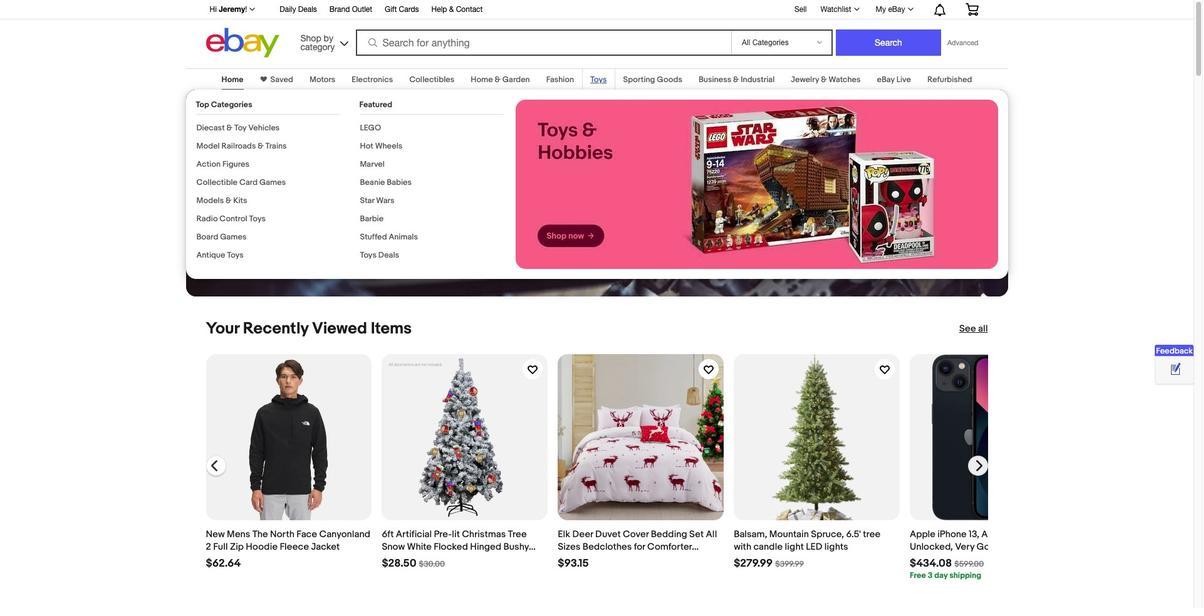 Task type: describe. For each thing, give the bounding box(es) containing it.
diecast & toy vehicles
[[197, 123, 280, 133]]

watches
[[829, 75, 861, 85]]

new mens the north face canyonland 2 full zip hoodie fleece jacket $62.64
[[206, 529, 371, 570]]

hinged
[[470, 541, 502, 553]]

artificial
[[396, 529, 432, 540]]

& for toy
[[227, 123, 233, 133]]

hi
[[210, 5, 217, 14]]

christmas inside elk deer duvet cover bedding set all sizes bedclothes for comforter christmas 3d
[[558, 554, 602, 566]]

all
[[979, 323, 989, 335]]

action figures
[[197, 159, 250, 169]]

collectible card games
[[197, 177, 286, 187]]

viewed
[[312, 319, 367, 339]]

toys right fashion
[[591, 75, 607, 85]]

unlocked,
[[910, 541, 954, 553]]

full
[[213, 541, 228, 553]]

by
[[324, 33, 334, 43]]

collectible card games link
[[197, 177, 286, 187]]

shop by category banner
[[203, 0, 989, 61]]

new
[[206, 529, 225, 540]]

elk
[[558, 529, 571, 540]]

star wars
[[360, 196, 395, 206]]

top categories
[[196, 100, 253, 110]]

gift cards link
[[385, 3, 419, 17]]

your shopping cart image
[[965, 3, 980, 16]]

christmas inside 6ft artificial pre-lit christmas tree snow white flocked hinged bushy tree
[[462, 529, 506, 540]]

railroads
[[222, 141, 256, 151]]

hot
[[360, 141, 374, 151]]

marvel
[[360, 159, 385, 169]]

shop by category button
[[295, 28, 351, 55]]

shop by category
[[301, 33, 335, 52]]

$279.99 text field
[[734, 557, 773, 571]]

shop for shop now
[[217, 199, 243, 212]]

& for garden
[[495, 75, 501, 85]]

account navigation
[[203, 0, 989, 19]]

mens
[[227, 529, 250, 540]]

wheels
[[375, 141, 403, 151]]

shipping
[[950, 571, 982, 581]]

6ft artificial pre-lit christmas tree snow white flocked hinged bushy tree
[[382, 529, 529, 566]]

toys down now
[[249, 214, 266, 224]]

cards
[[399, 5, 419, 14]]

cover
[[623, 529, 649, 540]]

& left trains
[[258, 141, 264, 151]]

trains
[[266, 141, 287, 151]]

home for home
[[222, 75, 244, 85]]

sporting goods link
[[624, 75, 683, 85]]

toys inside the featured element
[[360, 250, 377, 260]]

motors link
[[310, 75, 336, 85]]

top categories element
[[196, 100, 340, 268]]

see all
[[960, 323, 989, 335]]

previous price $599.00 text field
[[955, 559, 985, 569]]

vehicles
[[248, 123, 280, 133]]

refurbished link
[[928, 75, 973, 85]]

jewelry & watches
[[792, 75, 861, 85]]

toys link
[[591, 75, 607, 85]]

$434.08 text field
[[910, 557, 953, 571]]

ebay live
[[878, 75, 912, 85]]

day
[[935, 571, 948, 581]]

category
[[301, 42, 335, 52]]

1 vertical spatial parts
[[246, 163, 273, 177]]

hot wheels link
[[360, 141, 403, 151]]

antique
[[197, 250, 225, 260]]

$93.15 text field
[[558, 557, 589, 571]]

board games link
[[197, 232, 247, 242]]

barbie link
[[360, 214, 384, 224]]

your recently viewed items link
[[206, 319, 412, 339]]

Search for anything text field
[[358, 31, 729, 55]]

mountain
[[770, 529, 809, 540]]

$28.50 text field
[[382, 557, 417, 571]]

snow
[[382, 541, 405, 553]]

$30.00
[[419, 559, 445, 569]]

6.5'
[[847, 529, 862, 540]]

toys deals
[[360, 250, 399, 260]]

white
[[407, 541, 432, 553]]

previous price $30.00 text field
[[419, 559, 445, 569]]

candle
[[754, 541, 783, 553]]

& for contact
[[449, 5, 454, 14]]

stuffed animals
[[360, 232, 418, 242]]

card
[[239, 177, 258, 187]]

free
[[910, 571, 927, 581]]

models
[[197, 196, 224, 206]]

$62.64
[[206, 557, 241, 570]]

gift
[[385, 5, 397, 14]]

shop for shop by category
[[301, 33, 321, 43]]

refurbished
[[928, 75, 973, 85]]

sizes
[[558, 541, 581, 553]]

save on recycled automotive parts main content
[[0, 61, 1195, 608]]

beanie
[[360, 177, 385, 187]]

diecast & toy vehicles link
[[197, 123, 280, 133]]

hollander
[[322, 163, 372, 177]]

pre-
[[434, 529, 452, 540]]

recycled
[[298, 99, 395, 129]]

business & industrial
[[699, 75, 775, 85]]

motors
[[310, 75, 336, 85]]

industrial
[[741, 75, 775, 85]]

hot wheels
[[360, 141, 403, 151]]

your
[[206, 319, 239, 339]]

none submit inside shop by category banner
[[836, 29, 942, 56]]

zip
[[230, 541, 244, 553]]

featured element
[[360, 100, 503, 268]]

categories
[[211, 100, 253, 110]]

apple iphone 13, a2482, 128gb, unlocked, very good condition $434.08 $599.00 free 3 day shipping
[[910, 529, 1047, 581]]

top
[[196, 100, 209, 110]]

saved
[[271, 75, 293, 85]]

home & garden
[[471, 75, 530, 85]]

action
[[197, 159, 221, 169]]

toy
[[234, 123, 247, 133]]

see all link
[[960, 323, 989, 335]]

shop now
[[217, 199, 265, 212]]

hi jeremy !
[[210, 4, 247, 14]]

0 vertical spatial parts
[[337, 128, 396, 158]]

balsam, mountain spruce, 6.5' tree with candle light led lights $279.99 $399.99
[[734, 529, 881, 570]]

$93.15
[[558, 557, 589, 570]]

on
[[265, 99, 293, 129]]



Task type: vqa. For each thing, say whether or not it's contained in the screenshot.
2nd Size 9.5 - Jordan 4 Retro Mid Black Cat
no



Task type: locate. For each thing, give the bounding box(es) containing it.
0 vertical spatial shop
[[301, 33, 321, 43]]

electronics link
[[352, 75, 393, 85]]

now
[[245, 199, 265, 212]]

goods
[[657, 75, 683, 85]]

& for industrial
[[734, 75, 740, 85]]

toys down stuffed
[[360, 250, 377, 260]]

deals right daily
[[298, 5, 317, 14]]

deals for toys deals
[[379, 250, 399, 260]]

garden
[[503, 75, 530, 85]]

& left toy
[[227, 123, 233, 133]]

0 horizontal spatial parts
[[246, 163, 273, 177]]

deals
[[298, 5, 317, 14], [379, 250, 399, 260]]

toys & hobbies - shop now image
[[516, 100, 999, 269]]

lit
[[452, 529, 460, 540]]

animals
[[389, 232, 418, 242]]

recently
[[243, 319, 309, 339]]

models & kits
[[197, 196, 247, 206]]

condition
[[1004, 541, 1047, 553]]

christmas
[[462, 529, 506, 540], [558, 554, 602, 566]]

model railroads & trains link
[[197, 141, 287, 151]]

business & industrial link
[[699, 75, 775, 85]]

ebay left live
[[878, 75, 895, 85]]

3d
[[604, 554, 616, 566]]

0 vertical spatial tree
[[508, 529, 527, 540]]

deals down "stuffed animals" link
[[379, 250, 399, 260]]

None submit
[[836, 29, 942, 56]]

$279.99
[[734, 557, 773, 570]]

home
[[222, 75, 244, 85], [471, 75, 493, 85]]

daily deals link
[[280, 3, 317, 17]]

1 horizontal spatial games
[[260, 177, 286, 187]]

live
[[897, 75, 912, 85]]

home for home & garden
[[471, 75, 493, 85]]

shop inside shop by category
[[301, 33, 321, 43]]

games down from
[[260, 177, 286, 187]]

1 vertical spatial christmas
[[558, 554, 602, 566]]

1 vertical spatial games
[[220, 232, 247, 242]]

very
[[956, 541, 975, 553]]

1 vertical spatial shop
[[217, 199, 243, 212]]

wars
[[376, 196, 395, 206]]

1 horizontal spatial parts
[[337, 128, 396, 158]]

ebay inside the "account" navigation
[[889, 5, 906, 14]]

0 horizontal spatial home
[[222, 75, 244, 85]]

balsam,
[[734, 529, 768, 540]]

watchlist link
[[814, 2, 866, 17]]

sell
[[795, 5, 807, 14]]

shop left by
[[301, 33, 321, 43]]

1 horizontal spatial deals
[[379, 250, 399, 260]]

items
[[371, 319, 412, 339]]

fleece
[[280, 541, 309, 553]]

ebay
[[889, 5, 906, 14], [878, 75, 895, 85]]

for
[[634, 541, 646, 553]]

shop up radio control toys 'link' in the left top of the page
[[217, 199, 243, 212]]

2 home from the left
[[471, 75, 493, 85]]

ebay inside save on recycled automotive parts main content
[[878, 75, 895, 85]]

fashion link
[[547, 75, 574, 85]]

0 horizontal spatial tree
[[382, 554, 401, 566]]

duvet
[[596, 529, 621, 540]]

home up categories in the top left of the page
[[222, 75, 244, 85]]

top
[[302, 163, 320, 177]]

0 horizontal spatial deals
[[298, 5, 317, 14]]

$62.64 text field
[[206, 557, 241, 571]]

my ebay
[[876, 5, 906, 14]]

deals inside the featured element
[[379, 250, 399, 260]]

tree up bushy
[[508, 529, 527, 540]]

see
[[960, 323, 977, 335]]

& right help
[[449, 5, 454, 14]]

1 horizontal spatial shop
[[301, 33, 321, 43]]

$28.50 $30.00
[[382, 557, 445, 570]]

jacket
[[311, 541, 340, 553]]

brand
[[330, 5, 350, 14]]

0 vertical spatial christmas
[[462, 529, 506, 540]]

save on recycled automotive parts quality parts from top hollander sellers.
[[206, 99, 412, 177]]

spruce,
[[812, 529, 845, 540]]

1 horizontal spatial christmas
[[558, 554, 602, 566]]

& inside the "account" navigation
[[449, 5, 454, 14]]

apple
[[910, 529, 936, 540]]

deer
[[573, 529, 594, 540]]

featured
[[360, 100, 393, 110]]

shop inside save on recycled automotive parts main content
[[217, 199, 243, 212]]

collectibles link
[[410, 75, 455, 85]]

deals for daily deals
[[298, 5, 317, 14]]

model railroads & trains
[[197, 141, 287, 151]]

1 vertical spatial tree
[[382, 554, 401, 566]]

2
[[206, 541, 211, 553]]

sporting
[[624, 75, 656, 85]]

$399.99
[[776, 559, 805, 569]]

my ebay link
[[869, 2, 920, 17]]

led
[[807, 541, 823, 553]]

daily
[[280, 5, 296, 14]]

home left garden
[[471, 75, 493, 85]]

1 horizontal spatial home
[[471, 75, 493, 85]]

advanced link
[[942, 30, 985, 55]]

elk deer duvet cover bedding set all sizes bedclothes for comforter christmas 3d
[[558, 529, 718, 566]]

0 horizontal spatial shop
[[217, 199, 243, 212]]

light
[[785, 541, 804, 553]]

deals inside the "account" navigation
[[298, 5, 317, 14]]

christmas down sizes
[[558, 554, 602, 566]]

beanie babies
[[360, 177, 412, 187]]

previous price $399.99 text field
[[776, 559, 805, 569]]

& for watches
[[822, 75, 827, 85]]

collectible
[[197, 177, 238, 187]]

radio control toys
[[197, 214, 266, 224]]

tree down snow
[[382, 554, 401, 566]]

babies
[[387, 177, 412, 187]]

antique toys
[[197, 250, 244, 260]]

radio
[[197, 214, 218, 224]]

0 vertical spatial deals
[[298, 5, 317, 14]]

toys deals link
[[360, 250, 399, 260]]

1 horizontal spatial tree
[[508, 529, 527, 540]]

0 horizontal spatial games
[[220, 232, 247, 242]]

& right business at the right of the page
[[734, 75, 740, 85]]

& for kits
[[226, 196, 232, 206]]

games down control
[[220, 232, 247, 242]]

set
[[690, 529, 704, 540]]

feedback
[[1157, 346, 1194, 356]]

0 vertical spatial ebay
[[889, 5, 906, 14]]

face
[[297, 529, 317, 540]]

& left garden
[[495, 75, 501, 85]]

1 home from the left
[[222, 75, 244, 85]]

0 horizontal spatial christmas
[[462, 529, 506, 540]]

& right the jewelry in the right of the page
[[822, 75, 827, 85]]

3
[[928, 571, 933, 581]]

128gb,
[[1015, 529, 1044, 540]]

$28.50
[[382, 557, 417, 570]]

business
[[699, 75, 732, 85]]

model
[[197, 141, 220, 151]]

Free 3 day shipping text field
[[910, 571, 982, 581]]

iphone
[[938, 529, 967, 540]]

all
[[706, 529, 718, 540]]

automotive
[[206, 128, 331, 158]]

toys down board games link
[[227, 250, 244, 260]]

christmas up hinged
[[462, 529, 506, 540]]

0 vertical spatial games
[[260, 177, 286, 187]]

ebay right my on the right top of the page
[[889, 5, 906, 14]]

quality
[[206, 163, 243, 177]]

collectibles
[[410, 75, 455, 85]]

1 vertical spatial deals
[[379, 250, 399, 260]]

1 vertical spatial ebay
[[878, 75, 895, 85]]

13,
[[969, 529, 980, 540]]

& left kits
[[226, 196, 232, 206]]



